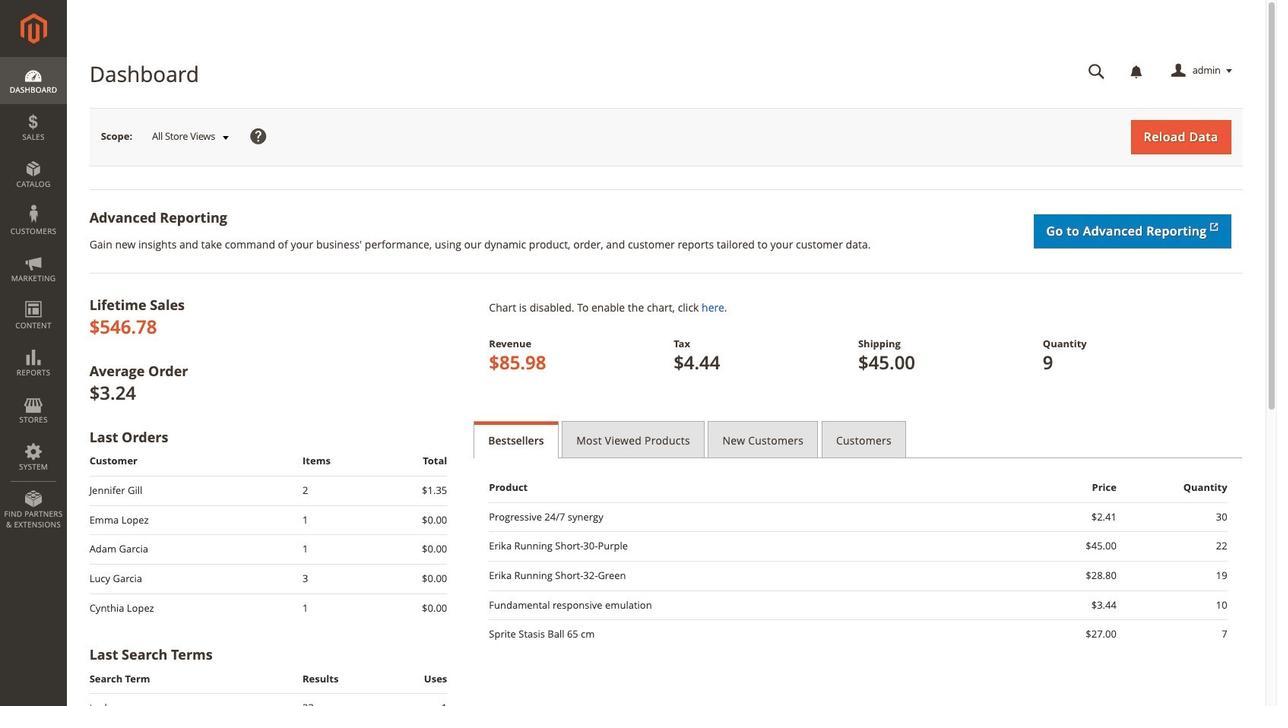 Task type: locate. For each thing, give the bounding box(es) containing it.
menu bar
[[0, 57, 67, 538]]

None text field
[[1078, 58, 1116, 84]]

tab list
[[474, 421, 1243, 458]]

magento admin panel image
[[20, 13, 47, 44]]



Task type: vqa. For each thing, say whether or not it's contained in the screenshot.
text field
yes



